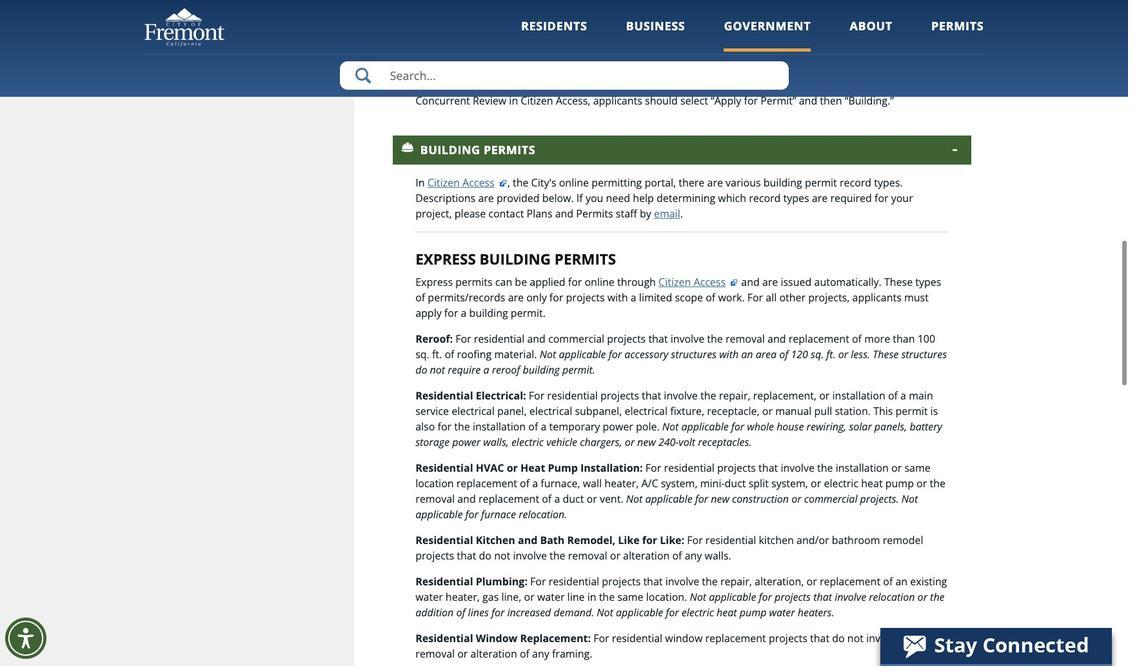 Task type: describe. For each thing, give the bounding box(es) containing it.
building
[[480, 249, 551, 269]]

also inside the city also offers concurrent review, which is the processing of both the design review request (a planning record) with the building permit request (a building record) for certain projects that fit within the limited design review category. these limited design review projects include new accessory dwelling units (adus), single-story single-family home additions, and commercial/industrial site improvements. to request a concurrent review in citizen access, applicants should select "apply for permit" and then "building."
[[457, 32, 476, 46]]

provide
[[416, 6, 452, 20]]

an inside not applicable for accessory structures with an area of 120 sq. ft. or less. these structures do not require a reroof building permit.
[[742, 347, 754, 361]]

applicable for mini-
[[646, 492, 693, 506]]

home
[[537, 78, 565, 92]]

building up category.
[[495, 47, 534, 61]]

these inside not applicable for accessory structures with an area of 120 sq. ft. or less. these structures do not require a reroof building permit.
[[874, 347, 899, 361]]

relocation.
[[519, 507, 568, 521]]

contact
[[489, 207, 524, 221]]

for down permits
[[569, 275, 582, 289]]

projects inside for residential projects that involve the repair, alteration, or replacement of an existing water heater, gas line, or water line in the same location.
[[602, 574, 641, 588]]

that inside for residential projects that involve the installation or same location replacement of a furnace, wall heater, a/c system, mini-duct split system, or electric heat pump or the removal and replacement of a duct or vent.
[[759, 461, 779, 475]]

that inside the city also offers concurrent review, which is the processing of both the design review request (a planning record) with the building permit request (a building record) for certain projects that fit within the limited design review category. these limited design review projects include new accessory dwelling units (adus), single-story single-family home additions, and commercial/industrial site improvements. to request a concurrent review in citizen access, applicants should select "apply for permit" and then "building."
[[795, 47, 815, 61]]

existing
[[911, 574, 948, 588]]

of up apply
[[416, 290, 426, 304]]

projects inside not applicable for projects that involve relocation or the addition of lines for increased demand. not applicable for electric heat pump water heaters.
[[775, 590, 811, 604]]

or inside not applicable for new construction or commercial projects. not applicable for furnace relocation.
[[792, 492, 802, 506]]

of up heat
[[529, 419, 539, 434]]

permitting
[[592, 176, 642, 190]]

1 electrical from the left
[[452, 404, 495, 418]]

electric inside not applicable for whole house rewiring, solar panels, battery storage power walls, electric vehicle chargers, or new 240-volt receptacles.
[[512, 435, 544, 449]]

0 horizontal spatial water
[[416, 590, 443, 604]]

plumbing:
[[476, 574, 528, 588]]

building inside the and are issued automatically. these types of permits/records are only for projects with a limited scope of work. for all other projects, applicants must apply for a building permit.
[[470, 306, 508, 320]]

pump
[[548, 461, 578, 475]]

or down the wall
[[587, 492, 598, 506]]

heat inside for residential projects that involve the installation or same location replacement of a furnace, wall heater, a/c system, mini-duct split system, or electric heat pump or the removal and replacement of a duct or vent.
[[862, 476, 883, 490]]

building inside , the city's online permitting portal, there are various building permit record types. descriptions are provided below. if you need help determining which record types are required for your project, please contact plans and permits staff by
[[764, 176, 803, 190]]

fixture,
[[671, 404, 705, 418]]

for down location.
[[666, 605, 680, 619]]

review down 'family'
[[473, 94, 507, 108]]

not right projects.
[[902, 492, 919, 506]]

in citizen access
[[416, 176, 495, 190]]

any inside "used to identify zoning for a property and any code enforcement violations and provide a permit history for the property."
[[761, 0, 778, 5]]

a down heat
[[533, 476, 538, 490]]

express
[[416, 249, 476, 269]]

pump inside not applicable for projects that involve relocation or the addition of lines for increased demand. not applicable for electric heat pump water heaters.
[[740, 605, 767, 619]]

a right 'provide'
[[455, 6, 461, 20]]

site
[[747, 78, 764, 92]]

applicable down location.
[[616, 605, 664, 619]]

0 horizontal spatial duct
[[563, 492, 584, 506]]

not applicable for whole house rewiring, solar panels, battery storage power walls, electric vehicle chargers, or new 240-volt receptacles.
[[416, 419, 943, 449]]

automatically.
[[815, 275, 882, 289]]

installation inside for residential projects that involve the installation or same location replacement of a furnace, wall heater, a/c system, mini-duct split system, or electric heat pump or the removal and replacement of a duct or vent.
[[836, 461, 889, 475]]

vehicle
[[547, 435, 578, 449]]

processing
[[666, 32, 718, 46]]

heaters.
[[798, 605, 835, 619]]

applicants inside the city also offers concurrent review, which is the processing of both the design review request (a planning record) with the building permit request (a building record) for certain projects that fit within the limited design review category. these limited design review projects include new accessory dwelling units (adus), single-story single-family home additions, and commercial/industrial site improvements. to request a concurrent review in citizen access, applicants should select "apply for permit" and then "building."
[[594, 94, 643, 108]]

remodel,
[[568, 533, 616, 547]]

replacement:
[[521, 631, 591, 645]]

involve relocation
[[835, 590, 916, 604]]

not for accessory
[[540, 347, 557, 361]]

3 electrical from the left
[[625, 404, 668, 418]]

or up heaters.
[[807, 574, 818, 588]]

the up units
[[862, 47, 878, 61]]

that inside not applicable for projects that involve relocation or the addition of lines for increased demand. not applicable for electric heat pump water heaters.
[[814, 590, 833, 604]]

must
[[905, 290, 929, 304]]

2 system, from the left
[[772, 476, 809, 490]]

applicable down the location
[[416, 507, 463, 521]]

or inside not applicable for accessory structures with an area of 120 sq. ft. or less. these structures do not require a reroof building permit.
[[839, 347, 849, 361]]

commercial inside not applicable for new construction or commercial projects. not applicable for furnace relocation.
[[805, 492, 858, 506]]

, the city's online permitting portal, there are various building permit record types. descriptions are provided below. if you need help determining which record types are required for your project, please contact plans and permits staff by
[[416, 176, 914, 221]]

project,
[[416, 207, 452, 221]]

code
[[781, 0, 804, 5]]

of inside for residential kitchen and/or bathroom remodel projects that do not involve the removal or alteration of any walls.
[[673, 548, 683, 563]]

pump inside for residential projects that involve the installation or same location replacement of a furnace, wall heater, a/c system, mini-duct split system, or electric heat pump or the removal and replacement of a duct or vent.
[[886, 476, 915, 490]]

residential plumbing:
[[416, 574, 531, 588]]

sq. inside not applicable for accessory structures with an area of 120 sq. ft. or less. these structures do not require a reroof building permit.
[[811, 347, 824, 361]]

a down "permits/records"
[[461, 306, 467, 320]]

for down gas
[[492, 605, 505, 619]]

is inside for residential projects that involve the repair, replacement, or installation of a main service electrical panel, electrical subpanel, electrical fixture, receptacle, or manual pull station. this permit is also for the installation of a temporary power pole.
[[931, 404, 939, 418]]

or inside not applicable for whole house rewiring, solar panels, battery storage power walls, electric vehicle chargers, or new 240-volt receptacles.
[[625, 435, 635, 449]]

for residential and commercial projects that involve the removal and replacement of more than 100 sq. ft. of roofing material.
[[416, 332, 936, 361]]

for down mini-
[[696, 492, 709, 506]]

both
[[733, 32, 755, 46]]

for down applied
[[550, 290, 564, 304]]

0 vertical spatial record
[[840, 176, 872, 190]]

permit"
[[761, 94, 797, 108]]

mini-
[[701, 476, 725, 490]]

0 vertical spatial duct
[[725, 476, 747, 490]]

used
[[557, 0, 582, 5]]

the inside not applicable for projects that involve relocation or the addition of lines for increased demand. not applicable for electric heat pump water heaters.
[[931, 590, 945, 604]]

are right there
[[708, 176, 724, 190]]

or up increased
[[525, 590, 535, 604]]

repair, for alteration,
[[721, 574, 753, 588]]

residential for walls.
[[706, 533, 757, 547]]

are left required
[[813, 191, 828, 205]]

a inside the city also offers concurrent review, which is the processing of both the design review request (a planning record) with the building permit request (a building record) for certain projects that fit within the limited design review category. these limited design review projects include new accessory dwelling units (adus), single-story single-family home additions, and commercial/industrial site improvements. to request a concurrent review in citizen access, applicants should select "apply for permit" and then "building."
[[896, 78, 902, 92]]

or up projects.
[[892, 461, 903, 475]]

permit inside the city also offers concurrent review, which is the processing of both the design review request (a planning record) with the building permit request (a building record) for certain projects that fit within the limited design review category. these limited design review projects include new accessory dwelling units (adus), single-story single-family home additions, and commercial/industrial site improvements. to request a concurrent review in citizen access, applicants should select "apply for permit" and then "building."
[[536, 47, 569, 61]]

furnace,
[[541, 476, 581, 490]]

1 system, from the left
[[661, 476, 698, 490]]

0 vertical spatial installation
[[833, 388, 886, 403]]

business link
[[627, 18, 686, 51]]

bathroom
[[833, 533, 881, 547]]

the up fixture,
[[701, 388, 717, 403]]

you
[[586, 191, 604, 205]]

for inside for residential projects that involve the repair, replacement, or installation of a main service electrical panel, electrical subpanel, electrical fixture, receptacle, or manual pull station. this permit is also for the installation of a temporary power pole.
[[438, 419, 452, 434]]

and down improvements.
[[800, 94, 818, 108]]

new inside the city also offers concurrent review, which is the processing of both the design review request (a planning record) with the building permit request (a building record) for certain projects that fit within the limited design review category. these limited design review projects include new accessory dwelling units (adus), single-story single-family home additions, and commercial/industrial site improvements. to request a concurrent review in citizen access, applicants should select "apply for permit" and then "building."
[[755, 63, 775, 77]]

permit. inside not applicable for accessory structures with an area of 120 sq. ft. or less. these structures do not require a reroof building permit.
[[563, 363, 596, 377]]

not applicable for new construction or commercial projects. not applicable for furnace relocation.
[[416, 492, 919, 521]]

story
[[447, 78, 471, 92]]

1 vertical spatial installation
[[473, 419, 526, 434]]

permit inside "used to identify zoning for a property and any code enforcement violations and provide a permit history for the property."
[[464, 6, 496, 20]]

also inside for residential projects that involve the repair, replacement, or installation of a main service electrical panel, electrical subpanel, electrical fixture, receptacle, or manual pull station. this permit is also for the installation of a temporary power pole.
[[416, 419, 435, 434]]

are up all
[[763, 275, 779, 289]]

a up 'vehicle'
[[541, 419, 547, 434]]

zoning
[[635, 0, 667, 5]]

applicable for electrical
[[682, 419, 729, 434]]

and inside for residential projects that involve the installation or same location replacement of a furnace, wall heater, a/c system, mini-duct split system, or electric heat pump or the removal and replacement of a duct or vent.
[[458, 492, 476, 506]]

or down the battery
[[917, 476, 928, 490]]

residential for subpanel,
[[548, 388, 598, 403]]

1 record) from the left
[[416, 47, 451, 61]]

for for any
[[594, 631, 610, 645]]

electric inside for residential projects that involve the installation or same location replacement of a furnace, wall heater, a/c system, mini-duct split system, or electric heat pump or the removal and replacement of a duct or vent.
[[825, 476, 859, 490]]

projects inside for residential and commercial projects that involve the removal and replacement of more than 100 sq. ft. of roofing material.
[[608, 332, 646, 346]]

construction
[[733, 492, 789, 506]]

same inside for residential projects that involve the repair, alteration, or replacement of an existing water heater, gas line, or water line in the same location.
[[618, 590, 644, 604]]

and right violations
[[920, 0, 939, 5]]

types.
[[875, 176, 903, 190]]

your
[[892, 191, 914, 205]]

for residential projects that involve the repair, replacement, or installation of a main service electrical panel, electrical subpanel, electrical fixture, receptacle, or manual pull station. this permit is also for the installation of a temporary power pole.
[[416, 388, 939, 434]]

material.
[[495, 347, 537, 361]]

for for wall
[[646, 461, 662, 475]]

roofing
[[457, 347, 492, 361]]

the inside for residential kitchen and/or bathroom remodel projects that do not involve the removal or alteration of any walls.
[[550, 548, 566, 563]]

of up relocation. at the bottom
[[542, 492, 552, 506]]

a down furnace,
[[555, 492, 560, 506]]

projects inside for residential window replacement projects that do not involve the removal or alteration of any framing.
[[769, 631, 808, 645]]

the down the 'walls.'
[[703, 574, 718, 588]]

citizen inside the city also offers concurrent review, which is the processing of both the design review request (a planning record) with the building permit request (a building record) for certain projects that fit within the limited design review category. these limited design review projects include new accessory dwelling units (adus), single-story single-family home additions, and commercial/industrial site improvements. to request a concurrent review in citizen access, applicants should select "apply for permit" and then "building."
[[521, 94, 554, 108]]

and up 'area'
[[768, 332, 787, 346]]

category.
[[488, 63, 532, 77]]

residents
[[522, 18, 588, 34]]

permits
[[555, 249, 617, 269]]

1 horizontal spatial (a
[[885, 32, 894, 46]]

for down site
[[745, 94, 759, 108]]

not right demand.
[[597, 605, 614, 619]]

electrical:
[[476, 388, 526, 403]]

issued
[[781, 275, 812, 289]]

with inside the and are issued automatically. these types of permits/records are only for projects with a limited scope of work. for all other projects, applicants must apply for a building permit.
[[608, 290, 628, 304]]

that inside for residential projects that involve the repair, alteration, or replacement of an existing water heater, gas line, or water line in the same location.
[[644, 574, 663, 588]]

repair, for replacement,
[[720, 388, 751, 403]]

or up the and/or
[[811, 476, 822, 490]]

and up material.
[[528, 332, 546, 346]]

projects inside the and are issued automatically. these types of permits/records are only for projects with a limited scope of work. for all other projects, applicants must apply for a building permit.
[[566, 290, 605, 304]]

involve inside for residential window replacement projects that do not involve the removal or alteration of any framing.
[[867, 631, 901, 645]]

alteration inside for residential window replacement projects that do not involve the removal or alteration of any framing.
[[471, 647, 518, 661]]

need
[[606, 191, 631, 205]]

2 design from the left
[[604, 63, 637, 77]]

with inside not applicable for accessory structures with an area of 120 sq. ft. or less. these structures do not require a reroof building permit.
[[720, 347, 739, 361]]

the down residential electrical:
[[455, 419, 470, 434]]

0 vertical spatial concurrent
[[510, 32, 565, 46]]

of inside the city also offers concurrent review, which is the processing of both the design review request (a planning record) with the building permit request (a building record) for certain projects that fit within the limited design review category. these limited design review projects include new accessory dwelling units (adus), single-story single-family home additions, and commercial/industrial site improvements. to request a concurrent review in citizen access, applicants should select "apply for permit" and then "building."
[[721, 32, 730, 46]]

a left main
[[901, 388, 907, 403]]

1 vertical spatial access
[[694, 275, 726, 289]]

120
[[792, 347, 809, 361]]

select
[[681, 94, 709, 108]]

the down the rewiring,
[[818, 461, 834, 475]]

"building."
[[845, 94, 894, 108]]

for down "permits/records"
[[445, 306, 459, 320]]

do inside not applicable for accessory structures with an area of 120 sq. ft. or less. these structures do not require a reroof building permit.
[[416, 363, 428, 377]]

about
[[850, 18, 893, 34]]

for residential window replacement projects that do not involve the removal or alteration of any framing.
[[416, 631, 919, 661]]

not inside for residential kitchen and/or bathroom remodel projects that do not involve the removal or alteration of any walls.
[[495, 548, 511, 563]]

not applicable for accessory structures with an area of 120 sq. ft. or less. these structures do not require a reroof building permit.
[[416, 347, 948, 377]]

new inside not applicable for whole house rewiring, solar panels, battery storage power walls, electric vehicle chargers, or new 240-volt receptacles.
[[638, 435, 656, 449]]

1 vertical spatial request
[[571, 47, 608, 61]]

residential for for residential projects that involve the repair, alteration, or replacement of an existing water heater, gas line, or water line in the same location.
[[416, 574, 473, 588]]

applicable for roofing
[[559, 347, 606, 361]]

not applicable for projects that involve relocation or the addition of lines for increased demand. not applicable for electric heat pump water heaters.
[[416, 590, 945, 619]]

in inside for residential projects that involve the repair, alteration, or replacement of an existing water heater, gas line, or water line in the same location.
[[588, 590, 597, 604]]

removal inside for residential window replacement projects that do not involve the removal or alteration of any framing.
[[416, 647, 455, 661]]

that inside for residential window replacement projects that do not involve the removal or alteration of any framing.
[[811, 631, 830, 645]]

chargers,
[[580, 435, 623, 449]]

accessory inside the city also offers concurrent review, which is the processing of both the design review request (a planning record) with the building permit request (a building record) for certain projects that fit within the limited design review category. these limited design review projects include new accessory dwelling units (adus), single-story single-family home additions, and commercial/industrial site improvements. to request a concurrent review in citizen access, applicants should select "apply for permit" and then "building."
[[778, 63, 825, 77]]

walls.
[[705, 548, 732, 563]]

of up the less.
[[853, 332, 862, 346]]

for down "alteration,"
[[759, 590, 773, 604]]

should
[[646, 94, 678, 108]]

provided
[[497, 191, 540, 205]]

building down "business"
[[623, 47, 661, 61]]

building permits
[[421, 142, 536, 157]]

replacement inside for residential and commercial projects that involve the removal and replacement of more than 100 sq. ft. of roofing material.
[[789, 332, 850, 346]]

panels,
[[875, 419, 908, 434]]

for right history
[[534, 6, 548, 20]]

family
[[505, 78, 534, 92]]

than
[[894, 332, 916, 346]]

installation:
[[581, 461, 643, 475]]

240-
[[659, 435, 679, 449]]

window
[[476, 631, 518, 645]]

and up government
[[740, 0, 758, 5]]

a down through
[[631, 290, 637, 304]]

furnace
[[482, 507, 516, 521]]

the down "used to identify zoning for a property and any code enforcement violations and provide a permit history for the property."
[[647, 32, 663, 46]]

location
[[416, 476, 454, 490]]

the inside for residential window replacement projects that do not involve the removal or alteration of any framing.
[[904, 631, 919, 645]]

residential inside for residential window replacement projects that do not involve the removal or alteration of any framing.
[[612, 631, 663, 645]]

are up please
[[479, 191, 494, 205]]

2 single- from the left
[[474, 78, 505, 92]]

ft. inside not applicable for accessory structures with an area of 120 sq. ft. or less. these structures do not require a reroof building permit.
[[827, 347, 836, 361]]

same inside for residential projects that involve the installation or same location replacement of a furnace, wall heater, a/c system, mini-duct split system, or electric heat pump or the removal and replacement of a duct or vent.
[[905, 461, 931, 475]]

of up "this"
[[889, 388, 899, 403]]

or up whole
[[763, 404, 773, 418]]

that inside for residential kitchen and/or bathroom remodel projects that do not involve the removal or alteration of any walls.
[[457, 548, 477, 563]]

residential for for residential projects that involve the installation or same location replacement of a furnace, wall heater, a/c system, mini-duct split system, or electric heat pump or the removal and replacement of a duct or vent.
[[416, 461, 473, 475]]

temporary
[[550, 419, 601, 434]]

replacement up furnace
[[479, 492, 540, 506]]

2 vertical spatial request
[[857, 78, 894, 92]]

that inside for residential projects that involve the repair, replacement, or installation of a main service electrical panel, electrical subpanel, electrical fixture, receptacle, or manual pull station. this permit is also for the installation of a temporary power pole.
[[642, 388, 662, 403]]

service
[[416, 404, 449, 418]]

not for projects
[[690, 590, 707, 604]]

rewiring,
[[807, 419, 847, 434]]

house
[[777, 419, 805, 434]]

and right additions,
[[618, 78, 636, 92]]

do inside for residential kitchen and/or bathroom remodel projects that do not involve the removal or alteration of any walls.
[[479, 548, 492, 563]]

a left property
[[687, 0, 692, 5]]

wall
[[583, 476, 602, 490]]

review up story
[[451, 63, 485, 77]]

projects inside for residential projects that involve the installation or same location replacement of a furnace, wall heater, a/c system, mini-duct split system, or electric heat pump or the removal and replacement of a duct or vent.
[[718, 461, 757, 475]]

or inside for residential window replacement projects that do not involve the removal or alteration of any framing.
[[458, 647, 468, 661]]

power inside for residential projects that involve the repair, replacement, or installation of a main service electrical panel, electrical subpanel, electrical fixture, receptacle, or manual pull station. this permit is also for the installation of a temporary power pole.
[[603, 419, 634, 434]]

1 vertical spatial online
[[585, 275, 615, 289]]

of down residential hvac or heat pump installation:
[[520, 476, 530, 490]]

used to identify zoning for a property and any code enforcement violations and provide a permit history for the property.
[[416, 0, 939, 20]]

0 horizontal spatial citizen
[[428, 176, 460, 190]]

review up should
[[640, 63, 674, 77]]

the inside , the city's online permitting portal, there are various building permit record types. descriptions are provided below. if you need help determining which record types are required for your project, please contact plans and permits staff by
[[513, 176, 529, 190]]

for inside , the city's online permitting portal, there are various building permit record types. descriptions are provided below. if you need help determining which record types are required for your project, please contact plans and permits staff by
[[875, 191, 889, 205]]

email
[[654, 207, 681, 221]]

government
[[725, 18, 812, 34]]

for inside not applicable for whole house rewiring, solar panels, battery storage power walls, electric vehicle chargers, or new 240-volt receptacles.
[[732, 419, 745, 434]]

receptacles.
[[699, 435, 752, 449]]

for left furnace
[[466, 507, 479, 521]]

replacement down hvac
[[457, 476, 518, 490]]

0 horizontal spatial (a
[[611, 47, 620, 61]]

projects inside for residential projects that involve the repair, replacement, or installation of a main service electrical panel, electrical subpanel, electrical fixture, receptacle, or manual pull station. this permit is also for the installation of a temporary power pole.
[[601, 388, 640, 403]]

applied
[[530, 275, 566, 289]]

less.
[[852, 347, 871, 361]]

reroof:
[[416, 332, 453, 346]]



Task type: vqa. For each thing, say whether or not it's contained in the screenshot.
receptacles.
yes



Task type: locate. For each thing, give the bounding box(es) containing it.
commercial inside for residential and commercial projects that involve the removal and replacement of more than 100 sq. ft. of roofing material.
[[549, 332, 605, 346]]

design
[[416, 63, 449, 77], [604, 63, 637, 77]]

residential hvac or heat pump installation:
[[416, 461, 646, 475]]

is inside the city also offers concurrent review, which is the processing of both the design review request (a planning record) with the building permit request (a building record) for certain projects that fit within the limited design review category. these limited design review projects include new accessory dwelling units (adus), single-story single-family home additions, and commercial/industrial site improvements. to request a concurrent review in citizen access, applicants should select "apply for permit" and then "building."
[[637, 32, 645, 46]]

of down like:
[[673, 548, 683, 563]]

1 vertical spatial these
[[885, 275, 914, 289]]

0 vertical spatial citizen
[[521, 94, 554, 108]]

1 vertical spatial heat
[[717, 605, 738, 619]]

request
[[845, 32, 882, 46], [571, 47, 608, 61], [857, 78, 894, 92]]

projects,
[[809, 290, 850, 304]]

1 vertical spatial (a
[[611, 47, 620, 61]]

plans
[[527, 207, 553, 221]]

review
[[451, 63, 485, 77], [640, 63, 674, 77], [473, 94, 507, 108]]

not down involve relocation
[[848, 631, 864, 645]]

single-
[[416, 78, 447, 92], [474, 78, 505, 92]]

residential inside for residential projects that involve the repair, replacement, or installation of a main service electrical panel, electrical subpanel, electrical fixture, receptacle, or manual pull station. this permit is also for the installation of a temporary power pole.
[[548, 388, 598, 403]]

2 record) from the left
[[664, 47, 699, 61]]

2 horizontal spatial electrical
[[625, 404, 668, 418]]

applicable inside not applicable for accessory structures with an area of 120 sq. ft. or less. these structures do not require a reroof building permit.
[[559, 347, 606, 361]]

receptacle,
[[708, 404, 760, 418]]

of left work.
[[706, 290, 716, 304]]

for for alteration
[[688, 533, 703, 547]]

duct
[[725, 476, 747, 490], [563, 492, 584, 506]]

1 horizontal spatial ft.
[[827, 347, 836, 361]]

are down be
[[508, 290, 524, 304]]

2 vertical spatial citizen
[[659, 275, 691, 289]]

0 horizontal spatial which
[[606, 32, 635, 46]]

types inside , the city's online permitting portal, there are various building permit record types. descriptions are provided below. if you need help determining which record types are required for your project, please contact plans and permits staff by
[[784, 191, 810, 205]]

additions,
[[568, 78, 615, 92]]

water inside not applicable for projects that involve relocation or the addition of lines for increased demand. not applicable for electric heat pump water heaters.
[[770, 605, 796, 619]]

1 vertical spatial citizen
[[428, 176, 460, 190]]

2 vertical spatial any
[[533, 647, 550, 661]]

that left fit
[[795, 47, 815, 61]]

for down demand.
[[594, 631, 610, 645]]

0 vertical spatial request
[[845, 32, 882, 46]]

the down offers at the top of the page
[[477, 47, 492, 61]]

2 horizontal spatial do
[[833, 631, 845, 645]]

projects down 'design'
[[754, 47, 793, 61]]

5 residential from the top
[[416, 631, 473, 645]]

of left 120
[[780, 347, 789, 361]]

1 single- from the left
[[416, 78, 447, 92]]

for down types.
[[875, 191, 889, 205]]

1 horizontal spatial do
[[479, 548, 492, 563]]

the
[[416, 32, 434, 46]]

1 residential from the top
[[416, 388, 473, 403]]

0 horizontal spatial same
[[618, 590, 644, 604]]

types left required
[[784, 191, 810, 205]]

2 ft. from the left
[[827, 347, 836, 361]]

the right ','
[[513, 176, 529, 190]]

1 design from the left
[[416, 63, 449, 77]]

1 vertical spatial heater,
[[446, 590, 480, 604]]

0 horizontal spatial citizen access link
[[428, 176, 508, 190]]

alteration down window
[[471, 647, 518, 661]]

heater, inside for residential projects that involve the repair, alteration, or replacement of an existing water heater, gas line, or water line in the same location.
[[446, 590, 480, 604]]

of inside for residential window replacement projects that do not involve the removal or alteration of any framing.
[[520, 647, 530, 661]]

residential down volt
[[664, 461, 715, 475]]

electrical up pole.
[[625, 404, 668, 418]]

2 horizontal spatial citizen
[[659, 275, 691, 289]]

residential
[[474, 332, 525, 346], [548, 388, 598, 403], [664, 461, 715, 475], [706, 533, 757, 547], [549, 574, 600, 588], [612, 631, 663, 645]]

residential for for residential window replacement projects that do not involve the removal or alteration of any framing.
[[416, 631, 473, 645]]

0 vertical spatial limited
[[881, 47, 917, 61]]

through
[[618, 275, 656, 289]]

ft. left the less.
[[827, 347, 836, 361]]

the down existing
[[931, 590, 945, 604]]

design up additions,
[[604, 63, 637, 77]]

any inside for residential window replacement projects that do not involve the removal or alteration of any framing.
[[533, 647, 550, 661]]

enforcement
[[807, 0, 869, 5]]

to
[[584, 0, 594, 5]]

for right 'like'
[[643, 533, 658, 547]]

or inside for residential kitchen and/or bathroom remodel projects that do not involve the removal or alteration of any walls.
[[611, 548, 621, 563]]

removal
[[726, 332, 765, 346], [416, 492, 455, 506], [569, 548, 608, 563], [416, 647, 455, 661]]

0 horizontal spatial limited
[[566, 63, 602, 77]]

for inside for residential kitchen and/or bathroom remodel projects that do not involve the removal or alteration of any walls.
[[688, 533, 703, 547]]

1 horizontal spatial same
[[905, 461, 931, 475]]

1 structures from the left
[[672, 347, 717, 361]]

residential
[[416, 388, 473, 403], [416, 461, 473, 475], [416, 533, 473, 547], [416, 574, 473, 588], [416, 631, 473, 645]]

the down used at the top
[[551, 6, 567, 20]]

1 vertical spatial limited
[[566, 63, 602, 77]]

applicable down the 'walls.'
[[710, 590, 757, 604]]

heat
[[521, 461, 546, 475]]

0 vertical spatial heat
[[862, 476, 883, 490]]

0 horizontal spatial commercial
[[549, 332, 605, 346]]

construction hat image
[[401, 141, 414, 154]]

applicants
[[594, 94, 643, 108], [853, 290, 902, 304]]

1 horizontal spatial structures
[[902, 347, 948, 361]]

1 horizontal spatial which
[[719, 191, 747, 205]]

solar
[[850, 419, 873, 434]]

0 horizontal spatial concurrent
[[416, 94, 470, 108]]

sq. right 120
[[811, 347, 824, 361]]

projects up commercial/industrial at the right of the page
[[676, 63, 715, 77]]

permits
[[932, 18, 985, 34], [484, 142, 536, 157], [577, 207, 614, 221]]

0 horizontal spatial design
[[416, 63, 449, 77]]

1 vertical spatial record
[[750, 191, 781, 205]]

stay connected image
[[881, 628, 1112, 664]]

1 horizontal spatial power
[[603, 419, 634, 434]]

sq. inside for residential and commercial projects that involve the removal and replacement of more than 100 sq. ft. of roofing material.
[[416, 347, 430, 361]]

about link
[[850, 18, 893, 51]]

split
[[749, 476, 769, 490]]

which right the review,
[[606, 32, 635, 46]]

a
[[687, 0, 692, 5], [455, 6, 461, 20], [896, 78, 902, 92], [631, 290, 637, 304], [461, 306, 467, 320], [484, 363, 490, 377], [901, 388, 907, 403], [541, 419, 547, 434], [533, 476, 538, 490], [555, 492, 560, 506]]

violations
[[872, 0, 918, 5]]

for inside for residential and commercial projects that involve the removal and replacement of more than 100 sq. ft. of roofing material.
[[456, 332, 472, 346]]

of inside not applicable for projects that involve relocation or the addition of lines for increased demand. not applicable for electric heat pump water heaters.
[[457, 605, 466, 619]]

property
[[695, 0, 737, 5]]

replacement up 120
[[789, 332, 850, 346]]

0 vertical spatial not
[[430, 363, 445, 377]]

1 horizontal spatial access
[[694, 275, 726, 289]]

access up scope
[[694, 275, 726, 289]]

1 horizontal spatial design
[[604, 63, 637, 77]]

units
[[870, 63, 894, 77]]

subpanel,
[[575, 404, 622, 418]]

1 vertical spatial an
[[896, 574, 908, 588]]

repair, up receptacle,
[[720, 388, 751, 403]]

2 horizontal spatial water
[[770, 605, 796, 619]]

2 vertical spatial electric
[[682, 605, 715, 619]]

residential up the location
[[416, 461, 473, 475]]

include
[[718, 63, 753, 77]]

same
[[905, 461, 931, 475], [618, 590, 644, 604]]

not left require
[[430, 363, 445, 377]]

single- down category.
[[474, 78, 505, 92]]

or up pull
[[820, 388, 830, 403]]

0 vertical spatial accessory
[[778, 63, 825, 77]]

2 vertical spatial with
[[720, 347, 739, 361]]

any inside for residential kitchen and/or bathroom remodel projects that do not involve the removal or alteration of any walls.
[[685, 548, 703, 563]]

any left the 'walls.'
[[685, 548, 703, 563]]

an left 'area'
[[742, 347, 754, 361]]

0 vertical spatial repair,
[[720, 388, 751, 403]]

lines
[[468, 605, 489, 619]]

1 horizontal spatial heater,
[[605, 476, 639, 490]]

involve inside for residential and commercial projects that involve the removal and replacement of more than 100 sq. ft. of roofing material.
[[671, 332, 705, 346]]

involve inside for residential kitchen and/or bathroom remodel projects that do not involve the removal or alteration of any walls.
[[513, 548, 547, 563]]

then
[[821, 94, 843, 108]]

dwelling
[[828, 63, 868, 77]]

1 horizontal spatial water
[[538, 590, 565, 604]]

review
[[811, 32, 842, 46]]

building
[[495, 47, 534, 61], [623, 47, 661, 61], [764, 176, 803, 190], [470, 306, 508, 320], [523, 363, 560, 377]]

0 vertical spatial these
[[534, 63, 563, 77]]

for right the zoning
[[670, 0, 684, 5]]

do
[[416, 363, 428, 377], [479, 548, 492, 563], [833, 631, 845, 645]]

2 vertical spatial not
[[848, 631, 864, 645]]

the inside for residential and commercial projects that involve the removal and replacement of more than 100 sq. ft. of roofing material.
[[708, 332, 723, 346]]

limited up the (adus),
[[881, 47, 917, 61]]

and are issued automatically. these types of permits/records are only for projects with a limited scope of work. for all other projects, applicants must apply for a building permit.
[[416, 275, 942, 320]]

2 horizontal spatial with
[[720, 347, 739, 361]]

1 horizontal spatial accessory
[[778, 63, 825, 77]]

for for 100
[[456, 332, 472, 346]]

0 horizontal spatial structures
[[672, 347, 717, 361]]

with inside the city also offers concurrent review, which is the processing of both the design review request (a planning record) with the building permit request (a building record) for certain projects that fit within the limited design review category. these limited design review projects include new accessory dwelling units (adus), single-story single-family home additions, and commercial/industrial site improvements. to request a concurrent review in citizen access, applicants should select "apply for permit" and then "building."
[[453, 47, 474, 61]]

removal up 'area'
[[726, 332, 765, 346]]

projects down express permits can be applied for online through citizen access
[[566, 290, 605, 304]]

0 vertical spatial an
[[742, 347, 754, 361]]

0 horizontal spatial an
[[742, 347, 754, 361]]

citizen access link for are
[[428, 176, 508, 190]]

1 ft. from the left
[[432, 347, 442, 361]]

applicants down automatically.
[[853, 290, 902, 304]]

not inside for residential window replacement projects that do not involve the removal or alteration of any framing.
[[848, 631, 864, 645]]

2 vertical spatial new
[[712, 492, 730, 506]]

ft. inside for residential and commercial projects that involve the removal and replacement of more than 100 sq. ft. of roofing material.
[[432, 347, 442, 361]]

same down the battery
[[905, 461, 931, 475]]

heat up projects.
[[862, 476, 883, 490]]

4 residential from the top
[[416, 574, 473, 588]]

an left existing
[[896, 574, 908, 588]]

applicants inside the and are issued automatically. these types of permits/records are only for projects with a limited scope of work. for all other projects, applicants must apply for a building permit.
[[853, 290, 902, 304]]

system, right split
[[772, 476, 809, 490]]

kitchen
[[476, 533, 516, 547]]

permits link
[[932, 18, 985, 51]]

projects up "subpanel,"
[[601, 388, 640, 403]]

work.
[[719, 290, 745, 304]]

building
[[421, 142, 481, 157]]

review,
[[567, 32, 604, 46]]

involve inside for residential projects that involve the repair, replacement, or installation of a main service electrical panel, electrical subpanel, electrical fixture, receptacle, or manual pull station. this permit is also for the installation of a temporary power pole.
[[664, 388, 698, 403]]

the up not applicable for accessory structures with an area of 120 sq. ft. or less. these structures do not require a reroof building permit.
[[708, 332, 723, 346]]

alteration
[[624, 548, 670, 563], [471, 647, 518, 661]]

for down the processing
[[701, 47, 715, 61]]

0 horizontal spatial power
[[453, 435, 481, 449]]

1 vertical spatial repair,
[[721, 574, 753, 588]]

replacement inside for residential projects that involve the repair, alteration, or replacement of an existing water heater, gas line, or water line in the same location.
[[820, 574, 881, 588]]

1 vertical spatial applicants
[[853, 290, 902, 304]]

removal inside for residential kitchen and/or bathroom remodel projects that do not involve the removal or alteration of any walls.
[[569, 548, 608, 563]]

is up the battery
[[931, 404, 939, 418]]

the right line
[[599, 590, 615, 604]]

permit.
[[511, 306, 546, 320], [563, 363, 596, 377]]

for inside the and are issued automatically. these types of permits/records are only for projects with a limited scope of work. for all other projects, applicants must apply for a building permit.
[[748, 290, 764, 304]]

access,
[[556, 94, 591, 108]]

power inside not applicable for whole house rewiring, solar panels, battery storage power walls, electric vehicle chargers, or new 240-volt receptacles.
[[453, 435, 481, 449]]

1 vertical spatial permits
[[484, 142, 536, 157]]

permits inside , the city's online permitting portal, there are various building permit record types. descriptions are provided below. if you need help determining which record types are required for your project, please contact plans and permits staff by
[[577, 207, 614, 221]]

1 horizontal spatial not
[[495, 548, 511, 563]]

building right various
[[764, 176, 803, 190]]

and up work.
[[742, 275, 760, 289]]

or left heat
[[507, 461, 518, 475]]

removal down addition
[[416, 647, 455, 661]]

in inside the city also offers concurrent review, which is the processing of both the design review request (a planning record) with the building permit request (a building record) for certain projects that fit within the limited design review category. these limited design review projects include new accessory dwelling units (adus), single-story single-family home additions, and commercial/industrial site improvements. to request a concurrent review in citizen access, applicants should select "apply for permit" and then "building."
[[510, 94, 518, 108]]

0 horizontal spatial heater,
[[446, 590, 480, 604]]

the down the battery
[[930, 476, 946, 490]]

1 sq. from the left
[[416, 347, 430, 361]]

permit. inside the and are issued automatically. these types of permits/records are only for projects with a limited scope of work. for all other projects, applicants must apply for a building permit.
[[511, 306, 546, 320]]

repair, inside for residential projects that involve the repair, alteration, or replacement of an existing water heater, gas line, or water line in the same location.
[[721, 574, 753, 588]]

the down bath
[[550, 548, 566, 563]]

these inside the city also offers concurrent review, which is the processing of both the design review request (a planning record) with the building permit request (a building record) for certain projects that fit within the limited design review category. these limited design review projects include new accessory dwelling units (adus), single-story single-family home additions, and commercial/industrial site improvements. to request a concurrent review in citizen access, applicants should select "apply for permit" and then "building."
[[534, 63, 563, 77]]

permit inside for residential projects that involve the repair, replacement, or installation of a main service electrical panel, electrical subpanel, electrical fixture, receptacle, or manual pull station. this permit is also for the installation of a temporary power pole.
[[896, 404, 929, 418]]

0 vertical spatial permit.
[[511, 306, 546, 320]]

not for new
[[627, 492, 643, 506]]

permit. up "subpanel,"
[[563, 363, 596, 377]]

a inside not applicable for accessory structures with an area of 120 sq. ft. or less. these structures do not require a reroof building permit.
[[484, 363, 490, 377]]

0 horizontal spatial is
[[637, 32, 645, 46]]

power left walls, at the left
[[453, 435, 481, 449]]

0 horizontal spatial permit.
[[511, 306, 546, 320]]

0 horizontal spatial with
[[453, 47, 474, 61]]

line
[[568, 590, 585, 604]]

or right construction
[[792, 492, 802, 506]]

1 horizontal spatial sq.
[[811, 347, 824, 361]]

the inside "used to identify zoning for a property and any code enforcement violations and provide a permit history for the property."
[[551, 6, 567, 20]]

or inside not applicable for projects that involve relocation or the addition of lines for increased demand. not applicable for electric heat pump water heaters.
[[918, 590, 928, 604]]

and inside , the city's online permitting portal, there are various building permit record types. descriptions are provided below. if you need help determining which record types are required for your project, please contact plans and permits staff by
[[556, 207, 574, 221]]

1 vertical spatial which
[[719, 191, 747, 205]]

(a left planning
[[885, 32, 894, 46]]

of up require
[[445, 347, 455, 361]]

residential electrical:
[[416, 388, 529, 403]]

replacement inside for residential window replacement projects that do not involve the removal or alteration of any framing.
[[706, 631, 767, 645]]

building down "permits/records"
[[470, 306, 508, 320]]

power up 'chargers,'
[[603, 419, 634, 434]]

1 horizontal spatial new
[[712, 492, 730, 506]]

is
[[637, 32, 645, 46], [931, 404, 939, 418]]

for up a/c
[[646, 461, 662, 475]]

for inside for residential projects that involve the repair, alteration, or replacement of an existing water heater, gas line, or water line in the same location.
[[531, 574, 546, 588]]

repair, inside for residential projects that involve the repair, replacement, or installation of a main service electrical panel, electrical subpanel, electrical fixture, receptacle, or manual pull station. this permit is also for the installation of a temporary power pole.
[[720, 388, 751, 403]]

2 electrical from the left
[[530, 404, 573, 418]]

0 vertical spatial commercial
[[549, 332, 605, 346]]

demand.
[[554, 605, 595, 619]]

window
[[666, 631, 703, 645]]

government link
[[725, 18, 812, 51]]

can
[[496, 275, 513, 289]]

2 residential from the top
[[416, 461, 473, 475]]

if
[[577, 191, 583, 205]]

certain
[[718, 47, 751, 61]]

involve inside for residential projects that involve the installation or same location replacement of a furnace, wall heater, a/c system, mini-duct split system, or electric heat pump or the removal and replacement of a duct or vent.
[[781, 461, 815, 475]]

0 vertical spatial alteration
[[624, 548, 670, 563]]

removal inside for residential projects that involve the installation or same location replacement of a furnace, wall heater, a/c system, mini-duct split system, or electric heat pump or the removal and replacement of a duct or vent.
[[416, 492, 455, 506]]

residential for of
[[474, 332, 525, 346]]

residential inside for residential projects that involve the installation or same location replacement of a furnace, wall heater, a/c system, mini-duct split system, or electric heat pump or the removal and replacement of a duct or vent.
[[664, 461, 715, 475]]

for residential kitchen and/or bathroom remodel projects that do not involve the removal or alteration of any walls.
[[416, 533, 924, 563]]

design
[[777, 32, 808, 46]]

citizen access link for limited
[[659, 275, 739, 289]]

online inside , the city's online permitting portal, there are various building permit record types. descriptions are provided below. if you need help determining which record types are required for your project, please contact plans and permits staff by
[[559, 176, 589, 190]]

2 horizontal spatial electric
[[825, 476, 859, 490]]

do inside for residential window replacement projects that do not involve the removal or alteration of any framing.
[[833, 631, 845, 645]]

alteration,
[[755, 574, 805, 588]]

for for electrical
[[529, 388, 545, 403]]

1 vertical spatial is
[[931, 404, 939, 418]]

water
[[416, 590, 443, 604], [538, 590, 565, 604], [770, 605, 796, 619]]

residential for for residential kitchen and/or bathroom remodel projects that do not involve the removal or alteration of any walls.
[[416, 533, 473, 547]]

the right both
[[758, 32, 774, 46]]

0 horizontal spatial system,
[[661, 476, 698, 490]]

accessory up improvements.
[[778, 63, 825, 77]]

1 horizontal spatial citizen access link
[[659, 275, 739, 289]]

request up "building."
[[857, 78, 894, 92]]

1 horizontal spatial any
[[685, 548, 703, 563]]

1 vertical spatial same
[[618, 590, 644, 604]]

concurrent down story
[[416, 94, 470, 108]]

only
[[527, 290, 547, 304]]

citizen up descriptions
[[428, 176, 460, 190]]

not for whole
[[663, 419, 679, 434]]

2 structures from the left
[[902, 347, 948, 361]]

descriptions
[[416, 191, 476, 205]]

100
[[918, 332, 936, 346]]

required
[[831, 191, 873, 205]]

with down through
[[608, 290, 628, 304]]

increased
[[508, 605, 551, 619]]

1 horizontal spatial commercial
[[805, 492, 858, 506]]

0 vertical spatial applicants
[[594, 94, 643, 108]]

of inside not applicable for accessory structures with an area of 120 sq. ft. or less. these structures do not require a reroof building permit.
[[780, 347, 789, 361]]

0 vertical spatial electric
[[512, 435, 544, 449]]

1 vertical spatial also
[[416, 419, 435, 434]]

storage
[[416, 435, 450, 449]]

and inside the and are issued automatically. these types of permits/records are only for projects with a limited scope of work. for all other projects, applicants must apply for a building permit.
[[742, 275, 760, 289]]

0 vertical spatial citizen access link
[[428, 176, 508, 190]]

which inside , the city's online permitting portal, there are various building permit record types. descriptions are provided below. if you need help determining which record types are required for your project, please contact plans and permits staff by
[[719, 191, 747, 205]]

for inside for residential window replacement projects that do not involve the removal or alteration of any framing.
[[594, 631, 610, 645]]

these inside the and are issued automatically. these types of permits/records are only for projects with a limited scope of work. for all other projects, applicants must apply for a building permit.
[[885, 275, 914, 289]]

types inside the and are issued automatically. these types of permits/records are only for projects with a limited scope of work. for all other projects, applicants must apply for a building permit.
[[916, 275, 942, 289]]

permit down main
[[896, 404, 929, 418]]

applicable for water
[[710, 590, 757, 604]]

0 vertical spatial heater,
[[605, 476, 639, 490]]

which inside the city also offers concurrent review, which is the processing of both the design review request (a planning record) with the building permit request (a building record) for certain projects that fit within the limited design review category. these limited design review projects include new accessory dwelling units (adus), single-story single-family home additions, and commercial/industrial site improvements. to request a concurrent review in citizen access, applicants should select "apply for permit" and then "building."
[[606, 32, 635, 46]]

like
[[619, 533, 640, 547]]

addition
[[416, 605, 454, 619]]

0 vertical spatial permits
[[932, 18, 985, 34]]

1 vertical spatial in
[[588, 590, 597, 604]]

of
[[721, 32, 730, 46], [416, 290, 426, 304], [706, 290, 716, 304], [853, 332, 862, 346], [445, 347, 455, 361], [780, 347, 789, 361], [889, 388, 899, 403], [529, 419, 539, 434], [520, 476, 530, 490], [542, 492, 552, 506], [673, 548, 683, 563], [884, 574, 894, 588], [457, 605, 466, 619], [520, 647, 530, 661]]

residential for or
[[549, 574, 600, 588]]

hvac
[[476, 461, 504, 475]]

for up roofing
[[456, 332, 472, 346]]

in
[[510, 94, 518, 108], [588, 590, 597, 604]]

station.
[[836, 404, 871, 418]]

0 horizontal spatial accessory
[[625, 347, 669, 361]]

Search text field
[[340, 61, 789, 90]]

installation up projects.
[[836, 461, 889, 475]]

applicable inside not applicable for whole house rewiring, solar panels, battery storage power walls, electric vehicle chargers, or new 240-volt receptacles.
[[682, 419, 729, 434]]

do down heaters.
[[833, 631, 845, 645]]

not inside not applicable for accessory structures with an area of 120 sq. ft. or less. these structures do not require a reroof building permit.
[[430, 363, 445, 377]]

and left bath
[[518, 533, 538, 547]]

commercial up the and/or
[[805, 492, 858, 506]]

not down kitchen
[[495, 548, 511, 563]]

1 horizontal spatial electrical
[[530, 404, 573, 418]]

3 residential from the top
[[416, 533, 473, 547]]

1 horizontal spatial permit.
[[563, 363, 596, 377]]

of inside for residential projects that involve the repair, alteration, or replacement of an existing water heater, gas line, or water line in the same location.
[[884, 574, 894, 588]]

system,
[[661, 476, 698, 490], [772, 476, 809, 490]]

0 vertical spatial also
[[457, 32, 476, 46]]

2 sq. from the left
[[811, 347, 824, 361]]

0 vertical spatial (a
[[885, 32, 894, 46]]

please
[[455, 207, 486, 221]]

for inside for residential projects that involve the repair, replacement, or installation of a main service electrical panel, electrical subpanel, electrical fixture, receptacle, or manual pull station. this permit is also for the installation of a temporary power pole.
[[529, 388, 545, 403]]

that up pole.
[[642, 388, 662, 403]]

the down involve relocation
[[904, 631, 919, 645]]

limited
[[881, 47, 917, 61], [566, 63, 602, 77]]

0 vertical spatial with
[[453, 47, 474, 61]]

vent.
[[600, 492, 624, 506]]

residential for for residential projects that involve the repair, replacement, or installation of a main service electrical panel, electrical subpanel, electrical fixture, receptacle, or manual pull station. this permit is also for the installation of a temporary power pole.
[[416, 388, 473, 403]]

heater, inside for residential projects that involve the installation or same location replacement of a furnace, wall heater, a/c system, mini-duct split system, or electric heat pump or the removal and replacement of a duct or vent.
[[605, 476, 639, 490]]

0 horizontal spatial also
[[416, 419, 435, 434]]

for inside not applicable for accessory structures with an area of 120 sq. ft. or less. these structures do not require a reroof building permit.
[[609, 347, 622, 361]]

residential up service
[[416, 388, 473, 403]]

1 horizontal spatial in
[[588, 590, 597, 604]]

the city also offers concurrent review, which is the processing of both the design review request (a planning record) with the building permit request (a building record) for certain projects that fit within the limited design review category. these limited design review projects include new accessory dwelling units (adus), single-story single-family home additions, and commercial/industrial site improvements. to request a concurrent review in citizen access, applicants should select "apply for permit" and then "building."
[[416, 32, 938, 108]]

1 vertical spatial accessory
[[625, 347, 669, 361]]

0 vertical spatial access
[[463, 176, 495, 190]]

1 horizontal spatial applicants
[[853, 290, 902, 304]]

building down material.
[[523, 363, 560, 377]]

express building permits
[[416, 249, 617, 269]]

0 horizontal spatial access
[[463, 176, 495, 190]]

help
[[633, 191, 654, 205]]

for for heater,
[[531, 574, 546, 588]]

0 vertical spatial is
[[637, 32, 645, 46]]

a down the (adus),
[[896, 78, 902, 92]]

projects down 'like'
[[602, 574, 641, 588]]

citizen access link up descriptions
[[428, 176, 508, 190]]

a down roofing
[[484, 363, 490, 377]]

1 vertical spatial duct
[[563, 492, 584, 506]]

projects up residential plumbing:
[[416, 548, 455, 563]]

within
[[830, 47, 860, 61]]

that inside for residential and commercial projects that involve the removal and replacement of more than 100 sq. ft. of roofing material.
[[649, 332, 668, 346]]

1 vertical spatial concurrent
[[416, 94, 470, 108]]

0 horizontal spatial alteration
[[471, 647, 518, 661]]

these
[[534, 63, 563, 77], [885, 275, 914, 289], [874, 347, 899, 361]]

manual
[[776, 404, 812, 418]]

residential for system,
[[664, 461, 715, 475]]

involve up location.
[[666, 574, 700, 588]]

1 vertical spatial alteration
[[471, 647, 518, 661]]

permit inside , the city's online permitting portal, there are various building permit record types. descriptions are provided below. if you need help determining which record types are required for your project, please contact plans and permits staff by
[[806, 176, 838, 190]]

accessory inside not applicable for accessory structures with an area of 120 sq. ft. or less. these structures do not require a reroof building permit.
[[625, 347, 669, 361]]

express
[[416, 275, 453, 289]]

in
[[416, 176, 425, 190]]



